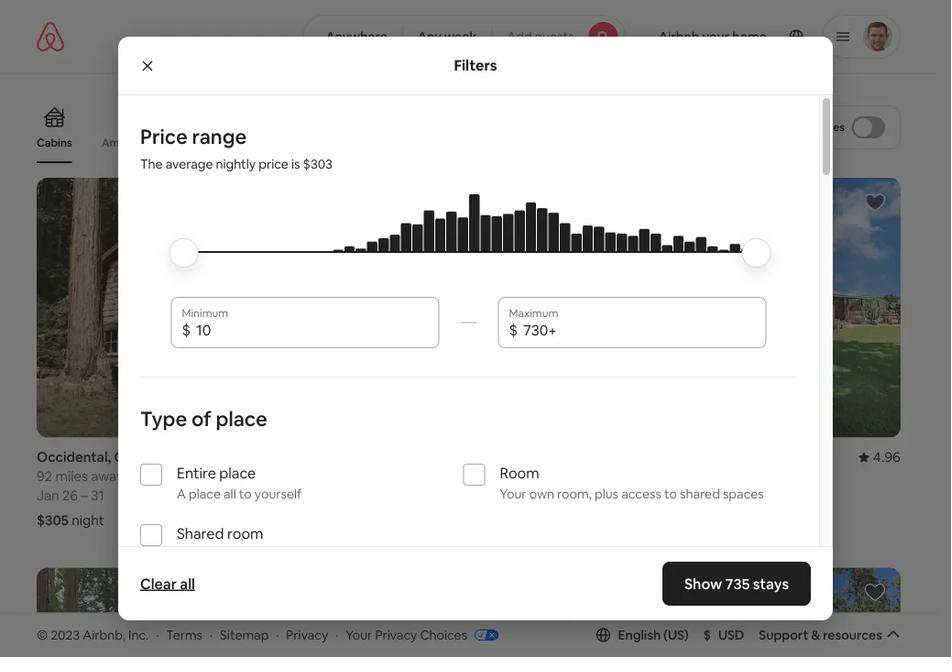 Task type: vqa. For each thing, say whether or not it's contained in the screenshot.
0 to the middle
no



Task type: describe. For each thing, give the bounding box(es) containing it.
&
[[812, 627, 821, 644]]

before
[[780, 120, 815, 134]]

all inside button
[[180, 575, 195, 593]]

4.96 out of 5 average rating image
[[859, 448, 901, 466]]

sleeping
[[189, 546, 238, 563]]

1
[[656, 487, 662, 505]]

occidental,
[[37, 448, 111, 466]]

to inside entire place a place all to yourself
[[239, 486, 252, 502]]

sitemap
[[220, 627, 269, 643]]

1 · from the left
[[156, 627, 159, 643]]

4 · from the left
[[336, 627, 339, 643]]

3 · from the left
[[276, 627, 279, 643]]

$ usd
[[704, 627, 745, 644]]

night
[[72, 512, 104, 529]]

price
[[140, 123, 188, 149]]

show map
[[427, 546, 489, 563]]

stays
[[754, 575, 790, 593]]

type of place
[[140, 406, 268, 432]]

the
[[140, 156, 163, 172]]

omg!
[[219, 136, 249, 150]]

26
[[62, 487, 78, 505]]

beach,
[[383, 448, 427, 466]]

anywhere button
[[303, 15, 403, 59]]

2 $ text field from the left
[[524, 321, 756, 339]]

resources
[[824, 627, 883, 644]]

room
[[500, 463, 540, 482]]

price
[[259, 156, 289, 172]]

others
[[267, 563, 305, 579]]

filters dialog
[[118, 37, 834, 658]]

show for show map
[[427, 546, 460, 563]]

total
[[753, 120, 778, 134]]

735
[[726, 575, 750, 593]]

range
[[192, 123, 247, 149]]

add guests
[[507, 28, 575, 45]]

anywhere
[[326, 28, 388, 45]]

airbnb,
[[83, 627, 126, 643]]

6
[[674, 487, 683, 505]]

space
[[241, 546, 276, 563]]

clear all button
[[131, 566, 204, 602]]

amazing views
[[102, 135, 179, 150]]

add to wishlist: arnold, california image
[[865, 582, 887, 604]]

a for shared room
[[177, 546, 186, 563]]

average
[[166, 156, 213, 172]]

© 2023 airbnb, inc. ·
[[37, 627, 159, 643]]

terms · sitemap · privacy
[[166, 627, 329, 643]]

amazing
[[102, 135, 147, 150]]

(us)
[[664, 627, 689, 644]]

entire
[[177, 463, 216, 482]]

room,
[[558, 486, 592, 502]]

your privacy choices link
[[346, 627, 499, 645]]

show map button
[[408, 532, 530, 576]]

add guests button
[[492, 15, 626, 59]]

2 vertical spatial place
[[189, 486, 221, 502]]

english (us) button
[[597, 627, 689, 644]]

any week
[[418, 28, 477, 45]]

access
[[622, 486, 662, 502]]

display total before taxes button
[[698, 105, 901, 149]]

english
[[619, 627, 661, 644]]

support & resources
[[760, 627, 883, 644]]

english (us)
[[619, 627, 689, 644]]

add to wishlist: acampo, california image
[[865, 192, 887, 214]]

show 735 stays
[[685, 575, 790, 593]]

most stays cost more than $183 per night. image
[[186, 194, 752, 305]]

0 horizontal spatial your
[[346, 627, 373, 643]]

1 privacy from the left
[[286, 627, 329, 643]]

jan
[[37, 487, 59, 505]]

– inside occidental, california 92 miles away jan 26 – 31 $305 night
[[81, 487, 88, 505]]

sitemap link
[[220, 627, 269, 643]]

clear
[[140, 575, 177, 593]]

occidental, california 92 miles away jan 26 – 31 $305 night
[[37, 448, 177, 529]]

your privacy choices
[[346, 627, 468, 643]]

common
[[304, 546, 357, 563]]

clear all
[[140, 575, 195, 593]]

31
[[91, 487, 104, 505]]

nightly
[[216, 156, 256, 172]]

inc.
[[128, 627, 149, 643]]

room your own room, plus access to shared spaces
[[500, 463, 765, 502]]

views
[[150, 135, 179, 150]]

terms link
[[166, 627, 203, 643]]

shared inside room your own room, plus access to shared spaces
[[680, 486, 721, 502]]

nov
[[628, 487, 653, 505]]

a for entire place
[[177, 486, 186, 502]]

2 horizontal spatial $
[[704, 627, 712, 644]]

of
[[192, 406, 212, 432]]



Task type: locate. For each thing, give the bounding box(es) containing it.
show inside show map button
[[427, 546, 460, 563]]

with
[[238, 563, 264, 579]]

· left privacy 'link'
[[276, 627, 279, 643]]

map
[[462, 546, 489, 563]]

support & resources button
[[760, 627, 901, 644]]

to
[[239, 486, 252, 502], [665, 486, 678, 502]]

a down entire on the bottom left
[[177, 486, 186, 502]]

· right 'terms'
[[210, 627, 213, 643]]

price range the average nightly price is ‎$303
[[140, 123, 333, 172]]

1 horizontal spatial –
[[665, 487, 671, 505]]

any
[[418, 28, 442, 45]]

$ up the type of place
[[182, 320, 191, 339]]

1 horizontal spatial $
[[509, 320, 518, 339]]

choices
[[420, 627, 468, 643]]

show inside show 735 stays 'link'
[[685, 575, 723, 593]]

1 horizontal spatial shared
[[680, 486, 721, 502]]

1 vertical spatial all
[[180, 575, 195, 593]]

$ text field
[[196, 321, 429, 339], [524, 321, 756, 339]]

0 horizontal spatial california
[[114, 448, 177, 466]]

usd
[[719, 627, 745, 644]]

show
[[427, 546, 460, 563], [685, 575, 723, 593]]

0 horizontal spatial to
[[239, 486, 252, 502]]

place right entire on the bottom left
[[219, 463, 256, 482]]

miles
[[55, 468, 88, 485]]

terms
[[166, 627, 203, 643]]

shared right the be
[[195, 563, 235, 579]]

1 horizontal spatial your
[[500, 486, 527, 502]]

yourself
[[255, 486, 302, 502]]

2 a from the top
[[177, 546, 186, 563]]

show 735 stays link
[[663, 562, 812, 606]]

1 horizontal spatial $ text field
[[524, 321, 756, 339]]

1 – from the left
[[81, 487, 88, 505]]

spaces
[[723, 486, 765, 502]]

all inside entire place a place all to yourself
[[224, 486, 236, 502]]

that
[[395, 546, 419, 563]]

show left 735
[[685, 575, 723, 593]]

profile element
[[648, 0, 901, 73]]

your
[[500, 486, 527, 502], [346, 627, 373, 643]]

entire place a place all to yourself
[[177, 463, 302, 502]]

0 vertical spatial all
[[224, 486, 236, 502]]

support
[[760, 627, 809, 644]]

to inside room your own room, plus access to shared spaces
[[665, 486, 678, 502]]

display
[[713, 120, 751, 134]]

taxes
[[817, 120, 845, 134]]

2 – from the left
[[665, 487, 671, 505]]

privacy link
[[286, 627, 329, 643]]

0 horizontal spatial all
[[180, 575, 195, 593]]

group
[[37, 92, 587, 163], [37, 178, 310, 438], [332, 178, 606, 438], [628, 178, 901, 438], [37, 568, 310, 658], [332, 568, 606, 658], [628, 568, 901, 658]]

0 horizontal spatial $
[[182, 320, 191, 339]]

2 privacy from the left
[[375, 627, 418, 643]]

– right 1
[[665, 487, 671, 505]]

1 horizontal spatial all
[[224, 486, 236, 502]]

any week button
[[402, 15, 493, 59]]

$ left usd
[[704, 627, 712, 644]]

privacy right sitemap link
[[286, 627, 329, 643]]

display total before taxes
[[713, 120, 845, 134]]

guests
[[535, 28, 575, 45]]

2 · from the left
[[210, 627, 213, 643]]

is
[[292, 156, 300, 172]]

place down entire on the bottom left
[[189, 486, 221, 502]]

4.96
[[874, 448, 901, 466]]

cabins
[[37, 136, 72, 150]]

shared right 1
[[680, 486, 721, 502]]

1 horizontal spatial to
[[665, 486, 678, 502]]

your right privacy 'link'
[[346, 627, 373, 643]]

california inside occidental, california 92 miles away jan 26 – 31 $305 night
[[114, 448, 177, 466]]

all right clear
[[180, 575, 195, 593]]

stinson beach, california
[[332, 448, 492, 466]]

1 vertical spatial show
[[685, 575, 723, 593]]

a down shared
[[177, 546, 186, 563]]

add
[[507, 28, 532, 45]]

‎$303
[[303, 156, 333, 172]]

own
[[530, 486, 555, 502]]

shared inside the shared room a sleeping space and common areas that may be shared with others
[[195, 563, 235, 579]]

©
[[37, 627, 48, 643]]

0 horizontal spatial privacy
[[286, 627, 329, 643]]

none search field containing anywhere
[[303, 15, 626, 59]]

0 vertical spatial your
[[500, 486, 527, 502]]

areas
[[360, 546, 392, 563]]

plus
[[595, 486, 619, 502]]

0 horizontal spatial shared
[[195, 563, 235, 579]]

$ for second $ text field from left
[[509, 320, 518, 339]]

show for show 735 stays
[[685, 575, 723, 593]]

a inside the shared room a sleeping space and common areas that may be shared with others
[[177, 546, 186, 563]]

1 vertical spatial place
[[219, 463, 256, 482]]

1 horizontal spatial privacy
[[375, 627, 418, 643]]

all
[[224, 486, 236, 502], [180, 575, 195, 593]]

0 horizontal spatial –
[[81, 487, 88, 505]]

None search field
[[303, 15, 626, 59]]

1 a from the top
[[177, 486, 186, 502]]

type
[[140, 406, 187, 432]]

0 horizontal spatial show
[[427, 546, 460, 563]]

·
[[156, 627, 159, 643], [210, 627, 213, 643], [276, 627, 279, 643], [336, 627, 339, 643]]

$
[[182, 320, 191, 339], [509, 320, 518, 339], [704, 627, 712, 644]]

1 california from the left
[[114, 448, 177, 466]]

0 vertical spatial shared
[[680, 486, 721, 502]]

1 $ text field from the left
[[196, 321, 429, 339]]

to right 1
[[665, 486, 678, 502]]

$ down most stays cost more than $183 per night. "image"
[[509, 320, 518, 339]]

your inside room your own room, plus access to shared spaces
[[500, 486, 527, 502]]

place right of
[[216, 406, 268, 432]]

a inside entire place a place all to yourself
[[177, 486, 186, 502]]

$ for 1st $ text field
[[182, 320, 191, 339]]

0 vertical spatial a
[[177, 486, 186, 502]]

your down room on the right bottom of page
[[500, 486, 527, 502]]

filters
[[454, 56, 498, 75]]

· right privacy 'link'
[[336, 627, 339, 643]]

privacy left choices
[[375, 627, 418, 643]]

week
[[445, 28, 477, 45]]

privacy
[[286, 627, 329, 643], [375, 627, 418, 643]]

$305
[[37, 512, 69, 529]]

0 horizontal spatial $ text field
[[196, 321, 429, 339]]

–
[[81, 487, 88, 505], [665, 487, 671, 505]]

shared
[[177, 524, 224, 543]]

0 vertical spatial place
[[216, 406, 268, 432]]

2 to from the left
[[665, 486, 678, 502]]

all up room
[[224, 486, 236, 502]]

place
[[216, 406, 268, 432], [219, 463, 256, 482], [189, 486, 221, 502]]

stinson
[[332, 448, 380, 466]]

california up the away
[[114, 448, 177, 466]]

· right inc.
[[156, 627, 159, 643]]

– left "31"
[[81, 487, 88, 505]]

shared
[[680, 486, 721, 502], [195, 563, 235, 579]]

1 horizontal spatial california
[[430, 448, 492, 466]]

may
[[422, 546, 447, 563]]

a
[[177, 486, 186, 502], [177, 546, 186, 563]]

2023
[[51, 627, 80, 643]]

1 to from the left
[[239, 486, 252, 502]]

away
[[91, 468, 124, 485]]

nov 1 – 6
[[628, 487, 683, 505]]

92
[[37, 468, 52, 485]]

1 horizontal spatial show
[[685, 575, 723, 593]]

be
[[177, 563, 192, 579]]

show left map
[[427, 546, 460, 563]]

1 vertical spatial a
[[177, 546, 186, 563]]

to left yourself
[[239, 486, 252, 502]]

group containing amazing views
[[37, 92, 587, 163]]

1 vertical spatial your
[[346, 627, 373, 643]]

room
[[227, 524, 264, 543]]

shared room a sleeping space and common areas that may be shared with others
[[177, 524, 447, 579]]

and
[[279, 546, 302, 563]]

1 vertical spatial shared
[[195, 563, 235, 579]]

2 california from the left
[[430, 448, 492, 466]]

0 vertical spatial show
[[427, 546, 460, 563]]

california right 'beach,'
[[430, 448, 492, 466]]



